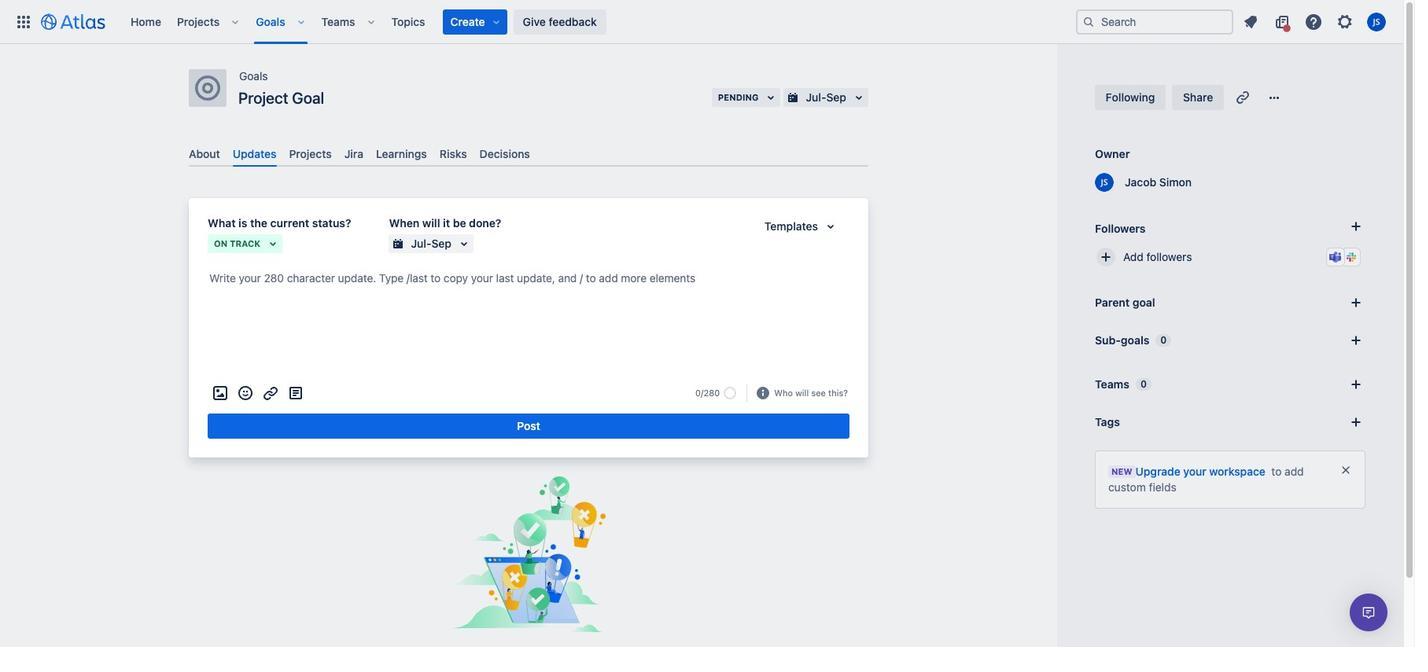 Task type: locate. For each thing, give the bounding box(es) containing it.
1 horizontal spatial 0
[[1161, 334, 1167, 346]]

will for when
[[422, 216, 440, 230]]

on
[[214, 238, 228, 249]]

will left it
[[422, 216, 440, 230]]

0 vertical spatial goals
[[256, 15, 285, 28]]

on track
[[214, 238, 260, 249]]

projects right home
[[177, 15, 220, 28]]

0 horizontal spatial projects
[[177, 15, 220, 28]]

will
[[422, 216, 440, 230], [795, 388, 809, 398]]

0 horizontal spatial teams
[[321, 15, 355, 28]]

status?
[[312, 216, 351, 230]]

0 vertical spatial will
[[422, 216, 440, 230]]

custom
[[1108, 481, 1146, 494]]

when will it be done?
[[389, 216, 501, 230]]

add
[[1285, 465, 1304, 478]]

updates
[[233, 147, 276, 160]]

1 vertical spatial 0
[[1141, 378, 1147, 390]]

what is the current status?
[[208, 216, 351, 230]]

goals for goals
[[256, 15, 285, 28]]

Search field
[[1076, 9, 1233, 34]]

goals link
[[251, 9, 290, 34], [239, 67, 268, 86]]

0 for sub-goals
[[1161, 334, 1167, 346]]

0 horizontal spatial will
[[422, 216, 440, 230]]

0 down goals
[[1141, 378, 1147, 390]]

projects left the jira
[[289, 147, 332, 160]]

this?
[[828, 388, 848, 398]]

sub-goals
[[1095, 334, 1149, 347]]

will left see on the right of page
[[795, 388, 809, 398]]

sep
[[431, 237, 452, 250]]

slack logo showing nan channels are connected to this goal image
[[1345, 251, 1358, 264]]

1 horizontal spatial projects
[[289, 147, 332, 160]]

goals inside goals link
[[256, 15, 285, 28]]

when
[[389, 216, 420, 230]]

learnings
[[376, 147, 427, 160]]

templates
[[764, 220, 818, 233]]

workspace
[[1209, 465, 1266, 478]]

feedback
[[549, 15, 597, 28]]

goals inside the goals project goal
[[239, 69, 268, 83]]

risks
[[440, 147, 467, 160]]

current
[[270, 216, 309, 230]]

home
[[131, 15, 161, 28]]

templates button
[[755, 217, 850, 236]]

to
[[1271, 465, 1282, 478]]

goals up the goals project goal
[[256, 15, 285, 28]]

1 vertical spatial goals
[[239, 69, 268, 83]]

0 vertical spatial projects
[[177, 15, 220, 28]]

goal
[[1133, 296, 1155, 309]]

0 right goals
[[1161, 334, 1167, 346]]

post
[[517, 419, 540, 433]]

0 horizontal spatial 0
[[1141, 378, 1147, 390]]

on track button
[[208, 235, 282, 253]]

goals project goal
[[238, 69, 324, 107]]

Main content area, start typing to enter text. text field
[[208, 269, 850, 294]]

1 horizontal spatial will
[[795, 388, 809, 398]]

tab list
[[182, 141, 875, 167]]

teams link
[[317, 9, 360, 34]]

teams
[[321, 15, 355, 28], [1095, 378, 1129, 391]]

will for who
[[795, 388, 809, 398]]

sub-
[[1095, 334, 1121, 347]]

project
[[238, 89, 288, 107]]

1 vertical spatial projects
[[289, 147, 332, 160]]

1 vertical spatial teams
[[1095, 378, 1129, 391]]

to add custom fields
[[1108, 465, 1304, 494]]

done?
[[469, 216, 501, 230]]

followers
[[1147, 250, 1192, 264]]

teams up tags
[[1095, 378, 1129, 391]]

will inside dropdown button
[[795, 388, 809, 398]]

goals link up project
[[239, 67, 268, 86]]

see
[[811, 388, 826, 398]]

be
[[453, 216, 466, 230]]

0
[[1161, 334, 1167, 346], [1141, 378, 1147, 390]]

is
[[238, 216, 247, 230]]

who
[[774, 388, 793, 398]]

about
[[189, 147, 220, 160]]

0 vertical spatial 0
[[1161, 334, 1167, 346]]

close banner image
[[1340, 464, 1352, 477]]

tab list containing about
[[182, 141, 875, 167]]

banner
[[0, 0, 1403, 44]]

goals
[[256, 15, 285, 28], [239, 69, 268, 83]]

goals up project
[[239, 69, 268, 83]]

1 vertical spatial goals link
[[239, 67, 268, 86]]

owner
[[1095, 147, 1130, 160]]

parent
[[1095, 296, 1130, 309]]

0 vertical spatial teams
[[321, 15, 355, 28]]

goals link up the goals project goal
[[251, 9, 290, 34]]

parent goal
[[1095, 296, 1155, 309]]

add follower image
[[1097, 248, 1115, 267]]

decisions
[[480, 147, 530, 160]]

what
[[208, 216, 236, 230]]

new
[[1111, 466, 1132, 477]]

add files, videos, or images image
[[211, 384, 230, 403]]

help image
[[1304, 12, 1323, 31]]

1 vertical spatial will
[[795, 388, 809, 398]]

projects
[[177, 15, 220, 28], [289, 147, 332, 160]]

teams left topics
[[321, 15, 355, 28]]



Task type: vqa. For each thing, say whether or not it's contained in the screenshot.
What
yes



Task type: describe. For each thing, give the bounding box(es) containing it.
fields
[[1149, 481, 1177, 494]]

following button
[[1095, 85, 1166, 110]]

it
[[443, 216, 450, 230]]

top element
[[9, 0, 1076, 44]]

topics
[[391, 15, 425, 28]]

0 vertical spatial goals link
[[251, 9, 290, 34]]

give feedback button
[[513, 9, 606, 34]]

msteams logo showing  channels are connected to this goal image
[[1329, 251, 1342, 264]]

jul-
[[411, 237, 431, 250]]

open intercom messenger image
[[1359, 603, 1378, 622]]

new upgrade your workspace
[[1111, 465, 1266, 478]]

add followers
[[1123, 250, 1192, 264]]

goal
[[292, 89, 324, 107]]

insert link image
[[261, 384, 280, 403]]

give
[[523, 15, 546, 28]]

add a follower image
[[1347, 217, 1366, 236]]

who will see this?
[[774, 388, 848, 398]]

goals
[[1121, 334, 1149, 347]]

track
[[230, 238, 260, 249]]

banner containing home
[[0, 0, 1403, 44]]

add followers button
[[1089, 240, 1372, 275]]

search image
[[1082, 15, 1095, 28]]

your
[[1183, 465, 1206, 478]]

post button
[[208, 414, 850, 439]]

followers
[[1095, 221, 1146, 235]]

teams inside top element
[[321, 15, 355, 28]]

give feedback
[[523, 15, 597, 28]]

home link
[[126, 9, 166, 34]]

tags
[[1095, 415, 1120, 429]]

share button
[[1172, 85, 1224, 110]]

projects link
[[172, 9, 224, 34]]

who will see this? button
[[773, 386, 850, 401]]

insert emoji image
[[236, 384, 255, 403]]

following
[[1106, 90, 1155, 104]]

topics link
[[387, 9, 430, 34]]

upgrade
[[1136, 465, 1181, 478]]

goal icon image
[[195, 76, 220, 101]]

share
[[1183, 90, 1213, 104]]

0 for teams
[[1141, 378, 1147, 390]]

the
[[250, 216, 267, 230]]

jul-sep
[[411, 237, 452, 250]]

jul-sep button
[[389, 235, 474, 253]]

projects inside projects link
[[177, 15, 220, 28]]

1 horizontal spatial teams
[[1095, 378, 1129, 391]]

jira
[[344, 147, 363, 160]]

goals for goals project goal
[[239, 69, 268, 83]]

add
[[1123, 250, 1144, 264]]

0/280
[[695, 388, 720, 398]]



